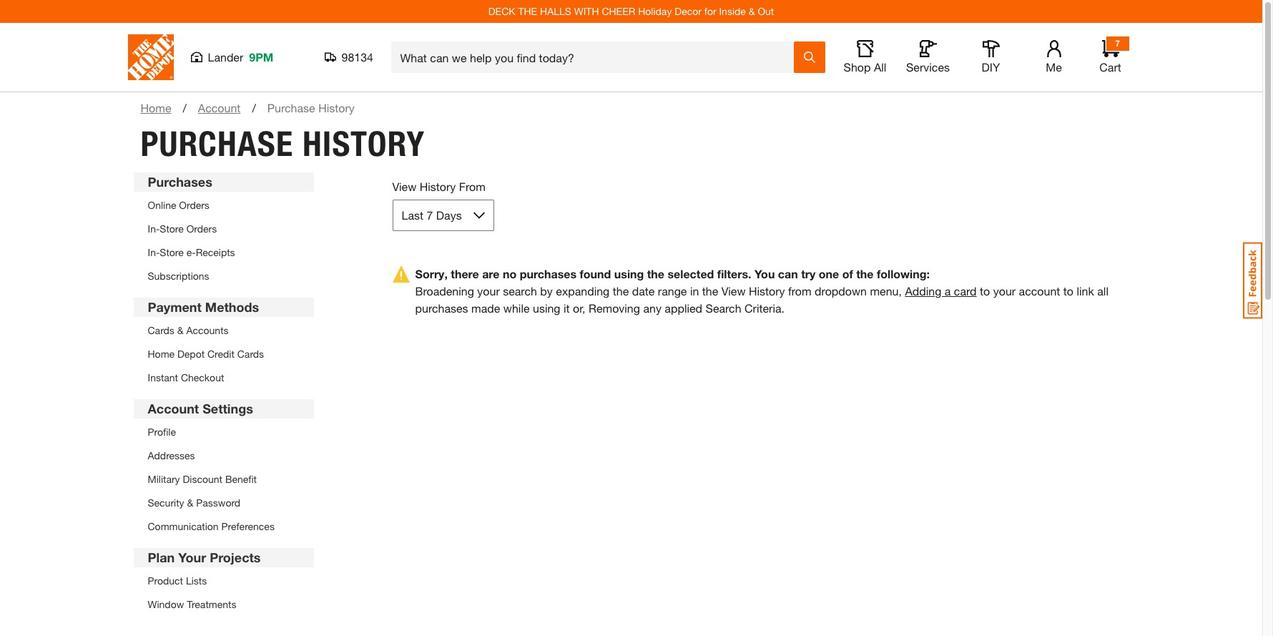 Task type: locate. For each thing, give the bounding box(es) containing it.
your for account
[[994, 284, 1016, 298]]

1 horizontal spatial to
[[1064, 284, 1074, 298]]

7 inside button
[[427, 208, 433, 222]]

can
[[778, 267, 798, 281]]

account link
[[198, 99, 241, 117]]

1 vertical spatial using
[[533, 301, 561, 315]]

sorry, there are no purchases found using the selected filters. you can try one of the following:
[[415, 267, 930, 281]]

the up date
[[647, 267, 665, 281]]

home down the home depot logo
[[141, 101, 171, 114]]

plan your projects
[[148, 550, 261, 565]]

subscriptions
[[148, 270, 209, 282]]

0 vertical spatial purchase history
[[267, 101, 355, 114]]

lander 9pm
[[208, 50, 274, 64]]

& left out
[[749, 5, 755, 17]]

1 vertical spatial 7
[[427, 208, 433, 222]]

view
[[392, 180, 417, 193], [722, 284, 746, 298]]

cart
[[1100, 60, 1122, 74]]

1 vertical spatial in-
[[148, 246, 160, 258]]

communication preferences link
[[148, 520, 275, 532]]

military discount benefit link
[[148, 473, 257, 485]]

settings
[[203, 401, 253, 416]]

found
[[580, 267, 611, 281]]

1 your from the left
[[478, 284, 500, 298]]

7
[[1116, 38, 1120, 49], [427, 208, 433, 222]]

discount
[[183, 473, 223, 485]]

1 horizontal spatial /
[[252, 101, 256, 114]]

2 in- from the top
[[148, 246, 160, 258]]

plan
[[148, 550, 175, 565]]

applied
[[665, 301, 703, 315]]

0 horizontal spatial purchases
[[415, 301, 468, 315]]

shop all
[[844, 60, 887, 74]]

cards down payment
[[148, 324, 174, 336]]

account up profile link
[[148, 401, 199, 416]]

2 store from the top
[[160, 246, 184, 258]]

2 vertical spatial &
[[187, 497, 193, 509]]

security & password link
[[148, 497, 241, 509]]

1 vertical spatial home
[[148, 348, 175, 360]]

using inside the to your account to link all purchases made while using it or, removing any applied search criteria.
[[533, 301, 561, 315]]

0 vertical spatial using
[[615, 267, 644, 281]]

home
[[141, 101, 171, 114], [148, 348, 175, 360]]

card
[[954, 284, 977, 298]]

view down filters.
[[722, 284, 746, 298]]

orders up in-store e-receipts
[[187, 223, 217, 235]]

cards
[[148, 324, 174, 336], [237, 348, 264, 360]]

in- for in-store e-receipts
[[148, 246, 160, 258]]

purchases
[[520, 267, 577, 281], [415, 301, 468, 315]]

account down lander
[[198, 101, 241, 114]]

adding
[[906, 284, 942, 298]]

0 vertical spatial 7
[[1116, 38, 1120, 49]]

one
[[819, 267, 840, 281]]

lists
[[186, 575, 207, 587]]

dropdown
[[815, 284, 867, 298]]

0 horizontal spatial to
[[980, 284, 991, 298]]

0 horizontal spatial your
[[478, 284, 500, 298]]

0 vertical spatial in-
[[148, 223, 160, 235]]

1 vertical spatial purchases
[[415, 301, 468, 315]]

cards right credit
[[237, 348, 264, 360]]

services
[[907, 60, 950, 74]]

1 in- from the top
[[148, 223, 160, 235]]

purchase down "account" link
[[141, 123, 294, 165]]

home depot credit cards
[[148, 348, 264, 360]]

instant
[[148, 371, 178, 384]]

0 horizontal spatial 7
[[427, 208, 433, 222]]

purchase
[[267, 101, 315, 114], [141, 123, 294, 165]]

view up last
[[392, 180, 417, 193]]

7 up "cart"
[[1116, 38, 1120, 49]]

the home depot logo image
[[128, 34, 174, 80]]

store left e-
[[160, 246, 184, 258]]

1 horizontal spatial your
[[994, 284, 1016, 298]]

password
[[196, 497, 241, 509]]

treatments
[[187, 598, 236, 610]]

of
[[843, 267, 854, 281]]

in- for in-store orders
[[148, 223, 160, 235]]

1 horizontal spatial using
[[615, 267, 644, 281]]

deck the halls with cheer holiday decor for inside & out
[[489, 5, 774, 17]]

1 vertical spatial store
[[160, 246, 184, 258]]

date
[[632, 284, 655, 298]]

/
[[183, 101, 187, 114], [252, 101, 256, 114]]

in- up the subscriptions link
[[148, 246, 160, 258]]

7 for cart
[[1116, 38, 1120, 49]]

military
[[148, 473, 180, 485]]

0 horizontal spatial &
[[177, 324, 184, 336]]

0 vertical spatial purchases
[[520, 267, 577, 281]]

purchase down 9pm
[[267, 101, 315, 114]]

there
[[451, 267, 479, 281]]

purchases up by
[[520, 267, 577, 281]]

account
[[198, 101, 241, 114], [148, 401, 199, 416]]

0 vertical spatial store
[[160, 223, 184, 235]]

the up removing
[[613, 284, 629, 298]]

to left "link"
[[1064, 284, 1074, 298]]

the
[[518, 5, 538, 17]]

by
[[541, 284, 553, 298]]

purchases down broadening
[[415, 301, 468, 315]]

store down online orders link
[[160, 223, 184, 235]]

0 horizontal spatial /
[[183, 101, 187, 114]]

& for accounts
[[177, 324, 184, 336]]

/ right home link at the left top
[[183, 101, 187, 114]]

7 right last
[[427, 208, 433, 222]]

account
[[1019, 284, 1061, 298]]

me button
[[1032, 40, 1077, 74]]

1 vertical spatial purchase history
[[141, 123, 425, 165]]

0 vertical spatial purchase
[[267, 101, 315, 114]]

& down payment
[[177, 324, 184, 336]]

your down are
[[478, 284, 500, 298]]

& right security
[[187, 497, 193, 509]]

1 horizontal spatial 7
[[1116, 38, 1120, 49]]

days
[[436, 208, 462, 222]]

cards & accounts link
[[148, 324, 229, 336]]

using up date
[[615, 267, 644, 281]]

0 horizontal spatial cards
[[148, 324, 174, 336]]

/ right "account" link
[[252, 101, 256, 114]]

your
[[478, 284, 500, 298], [994, 284, 1016, 298]]

product lists
[[148, 575, 207, 587]]

view history from
[[392, 180, 486, 193]]

in-store orders link
[[148, 223, 217, 235]]

0 horizontal spatial using
[[533, 301, 561, 315]]

deck the halls with cheer holiday decor for inside & out link
[[489, 5, 774, 17]]

1 / from the left
[[183, 101, 187, 114]]

adding a card link
[[906, 284, 977, 298]]

0 vertical spatial view
[[392, 180, 417, 193]]

holiday
[[638, 5, 672, 17]]

0 vertical spatial home
[[141, 101, 171, 114]]

2 your from the left
[[994, 284, 1016, 298]]

all
[[874, 60, 887, 74]]

shop all button
[[843, 40, 888, 74]]

online
[[148, 199, 176, 211]]

you
[[755, 267, 775, 281]]

in- down online
[[148, 223, 160, 235]]

0 horizontal spatial view
[[392, 180, 417, 193]]

2 / from the left
[[252, 101, 256, 114]]

orders up in-store orders on the top of page
[[179, 199, 210, 211]]

payment methods
[[148, 299, 259, 315]]

to right card
[[980, 284, 991, 298]]

purchases inside the to your account to link all purchases made while using it or, removing any applied search criteria.
[[415, 301, 468, 315]]

1 horizontal spatial &
[[187, 497, 193, 509]]

1 vertical spatial &
[[177, 324, 184, 336]]

last
[[402, 208, 424, 222]]

using down by
[[533, 301, 561, 315]]

profile
[[148, 426, 176, 438]]

home up instant
[[148, 348, 175, 360]]

0 vertical spatial account
[[198, 101, 241, 114]]

1 vertical spatial account
[[148, 401, 199, 416]]

your inside the to your account to link all purchases made while using it or, removing any applied search criteria.
[[994, 284, 1016, 298]]

&
[[749, 5, 755, 17], [177, 324, 184, 336], [187, 497, 193, 509]]

1 vertical spatial cards
[[237, 348, 264, 360]]

are
[[482, 267, 500, 281]]

orders
[[179, 199, 210, 211], [187, 223, 217, 235]]

2 horizontal spatial &
[[749, 5, 755, 17]]

purchases
[[148, 174, 212, 190]]

a
[[945, 284, 951, 298]]

home depot credit cards link
[[148, 348, 264, 360]]

1 store from the top
[[160, 223, 184, 235]]

window
[[148, 598, 184, 610]]

instant checkout
[[148, 371, 224, 384]]

link
[[1077, 284, 1095, 298]]

your left account
[[994, 284, 1016, 298]]

7 inside cart 7
[[1116, 38, 1120, 49]]

account for account
[[198, 101, 241, 114]]

while
[[504, 301, 530, 315]]

1 horizontal spatial view
[[722, 284, 746, 298]]



Task type: vqa. For each thing, say whether or not it's contained in the screenshot.
DECK
yes



Task type: describe. For each thing, give the bounding box(es) containing it.
broadening
[[415, 284, 474, 298]]

addresses
[[148, 449, 195, 462]]

profile link
[[148, 426, 176, 438]]

cart 7
[[1100, 38, 1122, 74]]

removing
[[589, 301, 640, 315]]

made
[[472, 301, 500, 315]]

window treatments link
[[148, 598, 236, 610]]

selected
[[668, 267, 714, 281]]

sorry,
[[415, 267, 448, 281]]

range
[[658, 284, 687, 298]]

for
[[705, 5, 717, 17]]

payment
[[148, 299, 202, 315]]

or,
[[573, 301, 586, 315]]

cards & accounts
[[148, 324, 229, 336]]

shop
[[844, 60, 871, 74]]

1 horizontal spatial purchases
[[520, 267, 577, 281]]

cheer
[[602, 5, 636, 17]]

What can we help you find today? search field
[[400, 42, 793, 72]]

subscriptions link
[[148, 270, 209, 282]]

home for home depot credit cards
[[148, 348, 175, 360]]

from
[[459, 180, 486, 193]]

from
[[789, 284, 812, 298]]

preferences
[[221, 520, 275, 532]]

9pm
[[249, 50, 274, 64]]

7 for last
[[427, 208, 433, 222]]

methods
[[205, 299, 259, 315]]

military discount benefit
[[148, 473, 257, 485]]

0 vertical spatial &
[[749, 5, 755, 17]]

online orders link
[[148, 199, 210, 211]]

feedback link image
[[1244, 242, 1263, 319]]

addresses link
[[148, 449, 195, 462]]

menu,
[[870, 284, 902, 298]]

& for password
[[187, 497, 193, 509]]

search
[[503, 284, 537, 298]]

1 vertical spatial orders
[[187, 223, 217, 235]]

decor
[[675, 5, 702, 17]]

expanding
[[556, 284, 610, 298]]

product
[[148, 575, 183, 587]]

account settings
[[148, 401, 253, 416]]

diy
[[982, 60, 1001, 74]]

home link
[[141, 99, 171, 117]]

inside
[[720, 5, 746, 17]]

e-
[[187, 246, 196, 258]]

out
[[758, 5, 774, 17]]

account for account settings
[[148, 401, 199, 416]]

0 vertical spatial cards
[[148, 324, 174, 336]]

98134 button
[[325, 50, 374, 64]]

your
[[178, 550, 206, 565]]

1 to from the left
[[980, 284, 991, 298]]

1 vertical spatial view
[[722, 284, 746, 298]]

window treatments
[[148, 598, 236, 610]]

1 horizontal spatial cards
[[237, 348, 264, 360]]

security & password
[[148, 497, 241, 509]]

benefit
[[225, 473, 257, 485]]

store for orders
[[160, 223, 184, 235]]

communication preferences
[[148, 520, 275, 532]]

accounts
[[186, 324, 229, 336]]

receipts
[[196, 246, 235, 258]]

try
[[802, 267, 816, 281]]

1 vertical spatial purchase
[[141, 123, 294, 165]]

last 7 days
[[402, 208, 462, 222]]

online orders
[[148, 199, 210, 211]]

all
[[1098, 284, 1109, 298]]

store for e-
[[160, 246, 184, 258]]

98134
[[342, 50, 374, 64]]

projects
[[210, 550, 261, 565]]

depot
[[177, 348, 205, 360]]

credit
[[208, 348, 235, 360]]

your for search
[[478, 284, 500, 298]]

checkout
[[181, 371, 224, 384]]

services button
[[906, 40, 951, 74]]

the right of
[[857, 267, 874, 281]]

no
[[503, 267, 517, 281]]

filters.
[[718, 267, 752, 281]]

instant checkout link
[[148, 371, 224, 384]]

0 vertical spatial orders
[[179, 199, 210, 211]]

in
[[690, 284, 699, 298]]

halls
[[540, 5, 572, 17]]

Last 7 Days button
[[392, 200, 494, 231]]

the right in
[[703, 284, 719, 298]]

diy button
[[969, 40, 1014, 74]]

lander
[[208, 50, 244, 64]]

security
[[148, 497, 184, 509]]

to your account to link all purchases made while using it or, removing any applied search criteria.
[[415, 284, 1109, 315]]

in-store e-receipts
[[148, 246, 235, 258]]

any
[[644, 301, 662, 315]]

home for home
[[141, 101, 171, 114]]

product lists link
[[148, 575, 207, 587]]

search
[[706, 301, 742, 315]]

2 to from the left
[[1064, 284, 1074, 298]]



